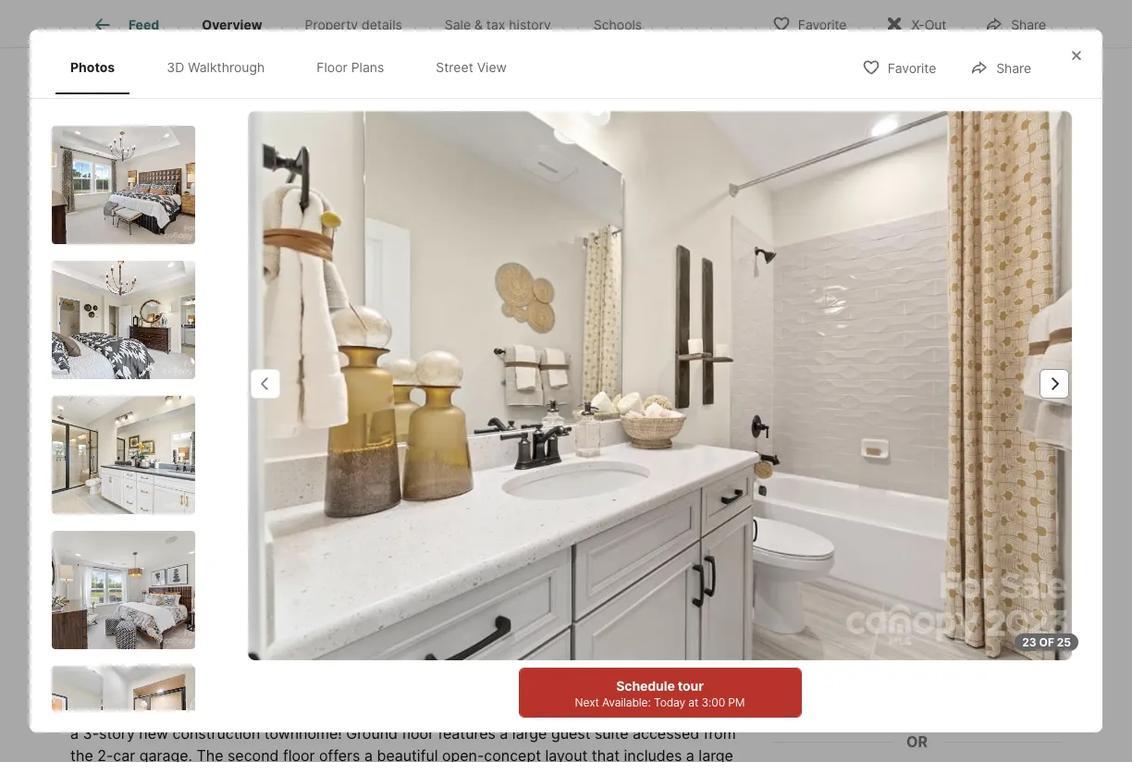 Task type: vqa. For each thing, say whether or not it's contained in the screenshot.
Send
no



Task type: locate. For each thing, give the bounding box(es) containing it.
share inside dialog
[[996, 60, 1031, 76]]

1 vertical spatial favorite
[[888, 60, 936, 76]]

tour inside button
[[938, 660, 967, 679]]

favorite for share
[[888, 60, 936, 76]]

street view inside button
[[427, 385, 499, 400]]

0 vertical spatial street
[[436, 59, 473, 75]]

pm
[[728, 696, 745, 709]]

at up the suite
[[614, 702, 628, 720]]

open-
[[442, 746, 484, 762]]

&
[[474, 17, 483, 33]]

1 horizontal spatial schedule
[[867, 660, 934, 679]]

a left 3-
[[70, 724, 79, 742]]

list box containing tour in person
[[772, 585, 1062, 633]]

tour in person
[[811, 601, 889, 615]]

1 horizontal spatial favorite
[[888, 60, 936, 76]]

tour down tour via video chat option
[[938, 660, 967, 679]]

large
[[512, 724, 547, 742]]

1 horizontal spatial this
[[855, 449, 894, 474]]

0 horizontal spatial at
[[614, 702, 628, 720]]

in
[[838, 601, 848, 615]]

favorite for x-out
[[798, 16, 847, 32]]

tab list containing photos
[[52, 41, 540, 94]]

this
[[855, 449, 894, 474], [139, 644, 179, 669]]

townhome!
[[264, 724, 342, 742]]

0 vertical spatial view
[[477, 59, 507, 75]]

1 horizontal spatial at
[[688, 696, 699, 709]]

tour up the tuesday
[[806, 449, 850, 474]]

1 horizontal spatial floor
[[402, 724, 434, 742]]

tour inside option
[[811, 601, 836, 615]]

go tour this home
[[772, 449, 957, 474]]

1 vertical spatial street view
[[427, 385, 499, 400]]

or
[[906, 733, 928, 751]]

share button
[[970, 4, 1062, 42], [955, 48, 1047, 86]]

tour via video chat
[[945, 601, 1045, 615]]

0 horizontal spatial oaks
[[184, 485, 221, 503]]

includes
[[624, 746, 682, 762]]

3d
[[167, 59, 184, 75], [127, 385, 144, 400]]

nov inside the thursday 2 nov
[[997, 540, 1021, 554]]

walkthrough inside tab
[[188, 59, 265, 75]]

tab list inside dialog
[[52, 41, 540, 94]]

walkthrough
[[188, 59, 265, 75], [147, 385, 228, 400]]

1 vertical spatial home
[[184, 644, 242, 669]]

0 horizontal spatial schedule
[[616, 678, 675, 694]]

share
[[1011, 16, 1046, 32], [996, 60, 1031, 76]]

24 photos button
[[926, 375, 1047, 412]]

home up representative
[[184, 644, 242, 669]]

0 horizontal spatial 3d
[[127, 385, 144, 400]]

plan
[[580, 702, 610, 720]]

2 horizontal spatial tour
[[938, 660, 967, 679]]

list box
[[772, 585, 1062, 633]]

x-
[[911, 16, 925, 32]]

3.5
[[402, 527, 435, 553]]

floor plans tab
[[302, 44, 399, 90]]

schedule inside schedule tour next available: today at 3:00 pm
[[616, 678, 675, 694]]

1 vertical spatial view
[[468, 385, 499, 400]]

24
[[968, 385, 985, 400]]

schedule up anytime
[[867, 660, 934, 679]]

6024 towering oaks ln image
[[248, 111, 1072, 660]]

1 horizontal spatial 3d
[[167, 59, 184, 75]]

tab list containing feed
[[70, 0, 678, 47]]

tour for schedule tour
[[938, 660, 967, 679]]

walkthrough up active
[[147, 385, 228, 400]]

1 vertical spatial plans
[[328, 385, 362, 400]]

tour for schedule tour next available: today at 3:00 pm
[[678, 678, 704, 694]]

1 vertical spatial share button
[[955, 48, 1047, 86]]

oaks up from
[[690, 702, 726, 720]]

baths link
[[402, 556, 442, 574]]

this up the "4064036"
[[139, 644, 179, 669]]

tour for go tour this home
[[806, 449, 850, 474]]

walkthrough for 3d walkthrough button
[[147, 385, 228, 400]]

image image
[[52, 125, 195, 244], [52, 260, 195, 379], [52, 395, 195, 514], [52, 530, 195, 649]]

new
[[92, 66, 119, 80]]

plans
[[351, 59, 384, 75], [328, 385, 362, 400]]

1 horizontal spatial home
[[899, 449, 957, 474]]

property details
[[305, 17, 402, 33]]

$554,352
[[70, 527, 173, 553]]

1 vertical spatial walkthrough
[[147, 385, 228, 400]]

features
[[438, 724, 496, 742]]

1 vertical spatial 3d
[[127, 385, 144, 400]]

0 horizontal spatial this
[[139, 644, 179, 669]]

nov for 1
[[905, 540, 929, 554]]

a up concept
[[500, 724, 508, 742]]

3d for tab list containing photos
[[167, 59, 184, 75]]

4 image image from the top
[[52, 530, 195, 649]]

tour up today
[[678, 678, 704, 694]]

street view tab
[[421, 44, 522, 90]]

home
[[899, 449, 957, 474], [184, 644, 242, 669]]

tour inside option
[[945, 601, 968, 615]]

oaks left ln
[[184, 485, 221, 503]]

dialog containing photos
[[30, 0, 1103, 762]]

3d inside button
[[127, 385, 144, 400]]

0 horizontal spatial tour
[[678, 678, 704, 694]]

1 vertical spatial favorite button
[[846, 48, 952, 86]]

sale
[[116, 450, 148, 466]]

0 vertical spatial home
[[899, 449, 957, 474]]

charlotte
[[250, 485, 315, 503]]

hudson
[[632, 702, 686, 720]]

breckenridge
[[472, 702, 564, 720]]

the down construction
[[197, 746, 223, 762]]

nov inside wednesday 1 nov
[[905, 540, 929, 554]]

walkthrough down overview 'tab'
[[188, 59, 265, 75]]

2 nov from the left
[[997, 540, 1021, 554]]

1 vertical spatial floor plans
[[293, 385, 362, 400]]

3d walkthrough
[[167, 59, 265, 75], [127, 385, 228, 400]]

schedule inside button
[[867, 660, 934, 679]]

street inside button
[[427, 385, 465, 400]]

floor up beautiful
[[402, 724, 434, 742]]

0 vertical spatial plans
[[351, 59, 384, 75]]

1 horizontal spatial oaks
[[690, 702, 726, 720]]

home up wednesday
[[899, 449, 957, 474]]

0 horizontal spatial tour
[[811, 601, 836, 615]]

0 vertical spatial floor
[[402, 724, 434, 742]]

0 vertical spatial street view
[[436, 59, 507, 75]]

0 vertical spatial share
[[1011, 16, 1046, 32]]

1 tour from the left
[[811, 601, 836, 615]]

1,952
[[490, 527, 547, 553]]

1 vertical spatial share
[[996, 60, 1031, 76]]

sale
[[445, 17, 471, 33]]

get
[[165, 558, 188, 573]]

4
[[322, 527, 337, 553]]

1 vertical spatial oaks
[[690, 702, 726, 720]]

1 horizontal spatial nov
[[997, 540, 1021, 554]]

about this home
[[70, 644, 242, 669]]

nc
[[323, 485, 345, 503]]

wednesday 1 nov
[[883, 490, 952, 554]]

tab list for x-out
[[70, 0, 678, 47]]

ii
[[568, 702, 576, 720]]

0 vertical spatial 3d
[[167, 59, 184, 75]]

sq
[[490, 556, 508, 574]]

0 horizontal spatial favorite
[[798, 16, 847, 32]]

6024
[[70, 485, 109, 503]]

0 vertical spatial favorite button
[[756, 4, 862, 42]]

schedule up available:
[[616, 678, 675, 694]]

0 vertical spatial floor
[[317, 59, 348, 75]]

nov down '1'
[[905, 540, 929, 554]]

tour left via
[[945, 601, 968, 615]]

representative
[[188, 702, 313, 720]]

0 vertical spatial the
[[441, 702, 468, 720]]

3d walkthrough down overview 'tab'
[[167, 59, 265, 75]]

this up wednesday
[[855, 449, 894, 474]]

None button
[[783, 479, 868, 566], [875, 480, 959, 565], [967, 480, 1051, 565], [783, 479, 868, 566], [875, 480, 959, 565], [967, 480, 1051, 565]]

3d inside tab
[[167, 59, 184, 75]]

thursday
[[979, 490, 1038, 504]]

2-
[[97, 746, 113, 762]]

that
[[592, 746, 620, 762]]

1
[[911, 506, 924, 538]]

3d walkthrough up active
[[127, 385, 228, 400]]

0 vertical spatial walkthrough
[[188, 59, 265, 75]]

1 horizontal spatial tour
[[806, 449, 850, 474]]

oaks inside mls # 4064036 representative photos added. the breckenridge ii plan at hudson oaks is a 3-story new construction townhome! ground floor features a large guest suite accessed from the 2-car garage. the second floor offers a beautiful open-concept layout that includes a lar
[[690, 702, 726, 720]]

1 vertical spatial street
[[427, 385, 465, 400]]

garage.
[[139, 746, 192, 762]]

dialog
[[30, 0, 1103, 762]]

0 horizontal spatial nov
[[905, 540, 929, 554]]

tuesday
[[800, 490, 851, 504]]

1 horizontal spatial tour
[[945, 601, 968, 615]]

1 nov from the left
[[905, 540, 929, 554]]

1 vertical spatial the
[[197, 746, 223, 762]]

6024 towering oaks ln, charlotte, nc 28205 image
[[70, 45, 765, 426], [772, 45, 1062, 232], [772, 240, 1062, 426]]

person
[[851, 601, 889, 615]]

walkthrough inside button
[[147, 385, 228, 400]]

floor plans inside 'tab'
[[317, 59, 384, 75]]

accessed
[[633, 724, 699, 742]]

x-out button
[[870, 4, 962, 42]]

sale & tax history tab
[[423, 3, 572, 47]]

tab list
[[70, 0, 678, 47], [52, 41, 540, 94]]

1 vertical spatial floor
[[293, 385, 325, 400]]

tour inside schedule tour next available: today at 3:00 pm
[[678, 678, 704, 694]]

towering
[[113, 485, 180, 503]]

3d walkthrough inside tab
[[167, 59, 265, 75]]

1 vertical spatial floor
[[283, 746, 315, 762]]

feed
[[129, 17, 159, 33]]

nov down 2
[[997, 540, 1021, 554]]

at
[[688, 696, 699, 709], [614, 702, 628, 720]]

schools tab
[[572, 3, 663, 47]]

$554,352 est. $3,815 /mo get pre-approved
[[70, 527, 278, 573]]

at left 3:00
[[688, 696, 699, 709]]

favorite button inside dialog
[[846, 48, 952, 86]]

0 vertical spatial favorite
[[798, 16, 847, 32]]

plans inside button
[[328, 385, 362, 400]]

0 vertical spatial 3d walkthrough
[[167, 59, 265, 75]]

1 vertical spatial 3d walkthrough
[[127, 385, 228, 400]]

feed link
[[92, 14, 159, 36]]

view inside button
[[468, 385, 499, 400]]

street
[[436, 59, 473, 75], [427, 385, 465, 400]]

active
[[162, 450, 208, 466]]

view
[[477, 59, 507, 75], [468, 385, 499, 400]]

oaks
[[184, 485, 221, 503], [690, 702, 726, 720]]

floor
[[317, 59, 348, 75], [293, 385, 325, 400]]

mls # 4064036 representative photos added. the breckenridge ii plan at hudson oaks is a 3-story new construction townhome! ground floor features a large guest suite accessed from the 2-car garage. the second floor offers a beautiful open-concept layout that includes a lar
[[70, 702, 741, 762]]

0 horizontal spatial floor
[[283, 746, 315, 762]]

0 vertical spatial floor plans
[[317, 59, 384, 75]]

favorite inside dialog
[[888, 60, 936, 76]]

the up features on the bottom
[[441, 702, 468, 720]]

2 tour from the left
[[945, 601, 968, 615]]

3d walkthrough for tab list containing photos
[[167, 59, 265, 75]]

go
[[772, 449, 802, 474]]

baths
[[402, 556, 442, 574]]

floor down townhome!
[[283, 746, 315, 762]]

schedule tour next available: today at 3:00 pm
[[575, 678, 745, 709]]

3d walkthrough inside button
[[127, 385, 228, 400]]

tour left in
[[811, 601, 836, 615]]

favorite
[[798, 16, 847, 32], [888, 60, 936, 76]]



Task type: describe. For each thing, give the bounding box(es) containing it.
tab list for share
[[52, 41, 540, 94]]

schedule tour
[[867, 660, 967, 679]]

0 horizontal spatial home
[[184, 644, 242, 669]]

floor inside 'tab'
[[317, 59, 348, 75]]

at inside mls # 4064036 representative photos added. the breckenridge ii plan at hudson oaks is a 3-story new construction townhome! ground floor features a large guest suite accessed from the 2-car garage. the second floor offers a beautiful open-concept layout that includes a lar
[[614, 702, 628, 720]]

tax
[[486, 17, 505, 33]]

favorite button for x-out
[[756, 4, 862, 42]]

cancel
[[818, 700, 852, 714]]

6024 towering oaks ln charlotte , nc 28205
[[70, 485, 395, 503]]

from
[[704, 724, 736, 742]]

the
[[70, 746, 93, 762]]

story
[[99, 724, 135, 742]]

anytime
[[855, 700, 897, 714]]

wednesday
[[883, 490, 952, 504]]

3d walkthrough button
[[85, 375, 244, 412]]

concept
[[484, 746, 541, 762]]

available:
[[602, 696, 651, 709]]

view inside tab
[[477, 59, 507, 75]]

24 photos
[[968, 385, 1031, 400]]

tuesday 31 oct
[[800, 490, 851, 554]]

overview tab
[[181, 3, 284, 47]]

for sale - active
[[87, 450, 208, 466]]

23
[[1022, 635, 1037, 649]]

guest
[[551, 724, 591, 742]]

3d walkthrough for 3d walkthrough button
[[127, 385, 228, 400]]

schedule for schedule tour next available: today at 3:00 pm
[[616, 678, 675, 694]]

property details tab
[[284, 3, 423, 47]]

mls
[[70, 702, 101, 720]]

4 beds
[[322, 527, 357, 574]]

construction
[[173, 724, 260, 742]]

/mo
[[138, 558, 162, 573]]

1 vertical spatial this
[[139, 644, 179, 669]]

,
[[315, 485, 319, 503]]

next image
[[1040, 508, 1069, 537]]

1 image image from the top
[[52, 125, 195, 244]]

video
[[990, 601, 1018, 615]]

1 horizontal spatial the
[[441, 702, 468, 720]]

3.5 baths
[[402, 527, 442, 574]]

for
[[87, 450, 113, 466]]

tour in person option
[[772, 585, 907, 633]]

street view inside tab
[[436, 59, 507, 75]]

3d for 3d walkthrough button
[[127, 385, 144, 400]]

new construction link
[[70, 45, 765, 430]]

at inside schedule tour next available: today at 3:00 pm
[[688, 696, 699, 709]]

3d walkthrough tab
[[152, 44, 280, 90]]

history
[[509, 17, 551, 33]]

property
[[305, 17, 358, 33]]

-
[[152, 450, 158, 466]]

4064036
[[119, 702, 184, 720]]

active link
[[162, 450, 208, 466]]

pre-
[[191, 558, 218, 573]]

ground
[[346, 724, 398, 742]]

sale & tax history
[[445, 17, 551, 33]]

floor plans inside button
[[293, 385, 362, 400]]

25
[[1057, 635, 1071, 649]]

est.
[[70, 558, 93, 573]]

about
[[70, 644, 134, 669]]

floor inside button
[[293, 385, 325, 400]]

beds
[[322, 556, 357, 574]]

share for topmost share button
[[1011, 16, 1046, 32]]

construction
[[122, 66, 213, 80]]

ln
[[224, 485, 242, 503]]

offers
[[319, 746, 360, 762]]

31
[[810, 506, 841, 538]]

photos
[[317, 702, 378, 720]]

#
[[105, 702, 115, 720]]

0 horizontal spatial the
[[197, 746, 223, 762]]

walkthrough for tab list containing photos
[[188, 59, 265, 75]]

ft
[[513, 556, 527, 574]]

0 vertical spatial this
[[855, 449, 894, 474]]

free,
[[791, 700, 815, 714]]

is
[[730, 702, 741, 720]]

out
[[925, 16, 946, 32]]

nov for 2
[[997, 540, 1021, 554]]

tour via video chat option
[[907, 585, 1062, 633]]

2
[[1000, 506, 1017, 538]]

get pre-approved link
[[165, 558, 278, 573]]

via
[[971, 601, 986, 615]]

beautiful
[[377, 746, 438, 762]]

added.
[[382, 702, 437, 720]]

favorite button for share
[[846, 48, 952, 86]]

3:00
[[702, 696, 725, 709]]

today
[[654, 696, 685, 709]]

a down accessed
[[686, 746, 695, 762]]

3-
[[83, 724, 99, 742]]

map entry image
[[621, 449, 744, 572]]

next
[[575, 696, 599, 709]]

plans inside 'tab'
[[351, 59, 384, 75]]

oct
[[814, 540, 837, 554]]

a down ground
[[364, 746, 373, 762]]

schools
[[594, 17, 642, 33]]

layout
[[545, 746, 588, 762]]

it's
[[772, 700, 788, 714]]

schedule for schedule tour
[[867, 660, 934, 679]]

second
[[228, 746, 279, 762]]

details
[[362, 17, 402, 33]]

chat
[[1021, 601, 1045, 615]]

thursday 2 nov
[[979, 490, 1038, 554]]

share for bottommost share button
[[996, 60, 1031, 76]]

photos
[[987, 385, 1031, 400]]

new construction
[[92, 66, 213, 80]]

tour for tour in person
[[811, 601, 836, 615]]

0 vertical spatial share button
[[970, 4, 1062, 42]]

tour for tour via video chat
[[945, 601, 968, 615]]

approved
[[218, 558, 278, 573]]

3 image image from the top
[[52, 395, 195, 514]]

0 vertical spatial oaks
[[184, 485, 221, 503]]

photos tab
[[55, 44, 130, 90]]

street inside tab
[[436, 59, 473, 75]]

2 image image from the top
[[52, 260, 195, 379]]



